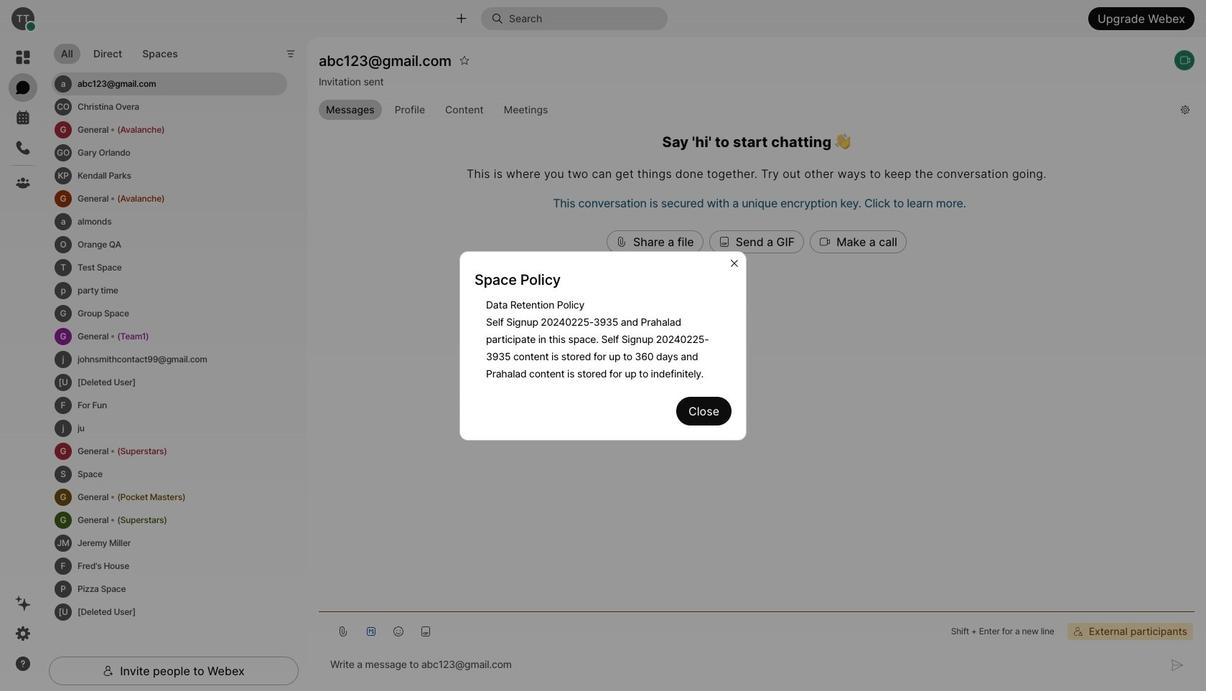 Task type: vqa. For each thing, say whether or not it's contained in the screenshot.
Messaging tab
no



Task type: locate. For each thing, give the bounding box(es) containing it.
(superstars) element down ju list item
[[117, 444, 167, 459]]

[deleted user] list item up ju list item
[[52, 371, 287, 394]]

meetings image
[[14, 109, 32, 126]]

1 horizontal spatial wrapper image
[[103, 666, 114, 677]]

wrapper image
[[616, 237, 628, 248], [719, 237, 730, 248], [819, 237, 831, 248]]

2 (avalanche) element from the top
[[117, 191, 165, 207]]

1 vertical spatial (avalanche) element
[[117, 191, 165, 207]]

ju list item
[[52, 417, 287, 440]]

2 (superstars) element from the top
[[117, 513, 167, 528]]

1 (avalanche) element from the top
[[117, 122, 165, 138]]

orange qa list item
[[52, 233, 287, 256]]

for fun list item
[[52, 394, 287, 417]]

general list item down for fun list item in the left of the page
[[52, 440, 287, 463]]

fred's house list item
[[52, 555, 287, 578]]

0 vertical spatial (superstars) element
[[117, 444, 167, 459]]

party time list item
[[52, 279, 287, 302]]

wrapper image
[[492, 13, 509, 24], [26, 22, 36, 32], [103, 666, 114, 677]]

1 general list item from the top
[[52, 118, 287, 141]]

call on webex image
[[1180, 55, 1191, 66]]

1 vertical spatial [deleted user] list item
[[52, 601, 287, 624]]

group
[[319, 100, 1170, 120]]

close dialog image
[[729, 257, 740, 269]]

1 vertical spatial (superstars) element
[[117, 513, 167, 528]]

2 horizontal spatial wrapper image
[[819, 237, 831, 248]]

(superstars) element down (pocket masters) element
[[117, 513, 167, 528]]

teams, has no new notifications image
[[14, 174, 32, 192]]

pizza space list item
[[52, 578, 287, 601]]

(avalanche) element
[[117, 122, 165, 138], [117, 191, 165, 207]]

[deleted user] list item
[[52, 371, 287, 394], [52, 601, 287, 624]]

0 vertical spatial (avalanche) element
[[117, 122, 165, 138]]

gary orlando list item
[[52, 141, 287, 164]]

navigation
[[0, 37, 46, 691]]

markdown image
[[365, 626, 377, 637]]

tab list
[[50, 35, 189, 68]]

kendall parks list item
[[52, 164, 287, 187]]

0 horizontal spatial wrapper image
[[616, 237, 628, 248]]

1 horizontal spatial wrapper image
[[719, 237, 730, 248]]

general list item down party time list item
[[52, 325, 287, 348]]

general list item down abc123@gmail.com list item
[[52, 118, 287, 141]]

calls image
[[14, 139, 32, 157]]

[deleted user] list item down fred's house list item at the bottom left of the page
[[52, 601, 287, 624]]

general list item down "gary orlando" list item
[[52, 187, 287, 210]]

(avalanche) element up "gary orlando" list item
[[117, 122, 165, 138]]

message composer toolbar element
[[319, 612, 1195, 646]]

(superstars) element for 1st 'general' list item from the bottom of the page
[[117, 513, 167, 528]]

what's new image
[[14, 595, 32, 612]]

(avalanche) element for 1st 'general' list item from the top of the page
[[117, 122, 165, 138]]

view space settings image
[[1180, 99, 1190, 122]]

webex tab list
[[9, 43, 37, 197]]

4 general list item from the top
[[52, 440, 287, 463]]

dialog
[[460, 251, 747, 441]]

(pocket masters) element
[[117, 490, 185, 505]]

(avalanche) element down the kendall parks list item
[[117, 191, 165, 207]]

(superstars) element
[[117, 444, 167, 459], [117, 513, 167, 528]]

1 (superstars) element from the top
[[117, 444, 167, 459]]

0 vertical spatial [deleted user] list item
[[52, 371, 287, 394]]

general list item
[[52, 118, 287, 141], [52, 187, 287, 210], [52, 325, 287, 348], [52, 440, 287, 463], [52, 486, 287, 509], [52, 509, 287, 532]]

general list item up jeremy miller list item at the left
[[52, 486, 287, 509]]

abc123@gmail.com list item
[[52, 72, 287, 95]]

space list item
[[52, 463, 287, 486]]

general list item down (pocket masters) element
[[52, 509, 287, 532]]



Task type: describe. For each thing, give the bounding box(es) containing it.
2 general list item from the top
[[52, 187, 287, 210]]

almonds list item
[[52, 210, 287, 233]]

jeremy miller list item
[[52, 532, 287, 555]]

3 wrapper image from the left
[[819, 237, 831, 248]]

6 general list item from the top
[[52, 509, 287, 532]]

add to favorites image
[[460, 49, 470, 72]]

messaging, has no new notifications image
[[14, 79, 32, 96]]

test space list item
[[52, 256, 287, 279]]

settings image
[[14, 625, 32, 643]]

2 [deleted user] list item from the top
[[52, 601, 287, 624]]

(team1) element
[[117, 329, 149, 345]]

(superstars) element for 3rd 'general' list item from the bottom of the page
[[117, 444, 167, 459]]

johnsmithcontact99@gmail.com list item
[[52, 348, 287, 371]]

0 horizontal spatial wrapper image
[[26, 22, 36, 32]]

christina overa list item
[[52, 95, 287, 118]]

2 horizontal spatial wrapper image
[[492, 13, 509, 24]]

dashboard image
[[14, 49, 32, 66]]

2 wrapper image from the left
[[719, 237, 730, 248]]

1 wrapper image from the left
[[616, 237, 628, 248]]

3 general list item from the top
[[52, 325, 287, 348]]

file attachment image
[[337, 626, 349, 637]]

(avalanche) element for 5th 'general' list item from the bottom
[[117, 191, 165, 207]]

group space list item
[[52, 302, 287, 325]]

1 [deleted user] list item from the top
[[52, 371, 287, 394]]

5 general list item from the top
[[52, 486, 287, 509]]

help image
[[14, 656, 32, 673]]



